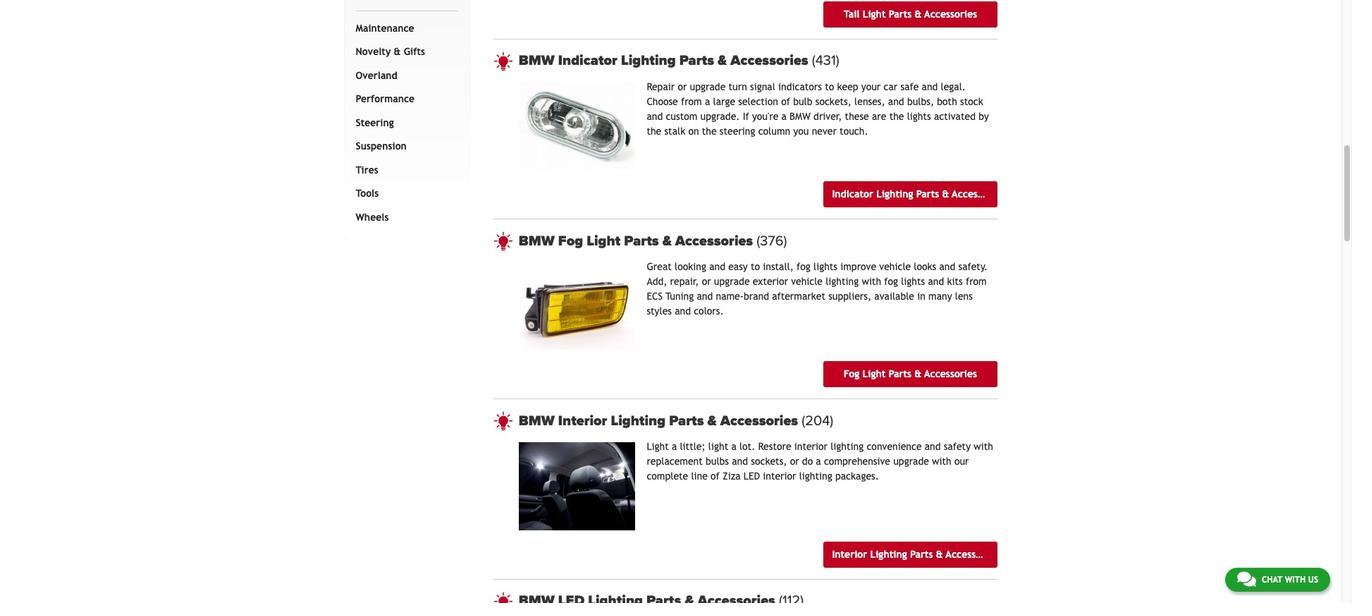 Task type: describe. For each thing, give the bounding box(es) containing it.
2 horizontal spatial the
[[890, 110, 905, 122]]

never
[[812, 125, 837, 137]]

bmw for bmw                                                                                    indicator lighting parts & accessories
[[519, 52, 555, 69]]

our
[[955, 456, 970, 467]]

0 horizontal spatial the
[[647, 125, 662, 137]]

tools link
[[353, 182, 455, 206]]

bmw                                                                                    fog light parts & accessories
[[519, 232, 757, 249]]

1 vertical spatial indicator
[[833, 188, 874, 200]]

and down choose
[[647, 110, 663, 122]]

maintenance link
[[353, 17, 455, 40]]

suppliers,
[[829, 291, 872, 302]]

wheels
[[356, 211, 389, 223]]

and left easy
[[710, 261, 726, 272]]

indicator lighting parts & accessories thumbnail image image
[[519, 82, 636, 170]]

1 vertical spatial fog
[[844, 369, 860, 380]]

complete
[[647, 471, 689, 482]]

chat with us
[[1263, 575, 1319, 585]]

bmw inside repair or upgrade turn signal indicators to keep your car safe and legal. choose from a large selection of bulb sockets, lenses, and bulbs, both stock and custom upgrade. if you're a bmw driver, these are the lights activated by the stalk on the steering column you never touch.
[[790, 110, 811, 122]]

bmw                                                                                    indicator lighting parts & accessories
[[519, 52, 812, 69]]

and down tuning
[[675, 305, 691, 317]]

indicators
[[779, 81, 822, 92]]

us
[[1309, 575, 1319, 585]]

lighting subcategories element
[[356, 0, 458, 11]]

from inside great looking and easy to install, fog lights improve vehicle looks and safety. add, repair, or upgrade exterior vehicle lighting with fog lights and kits from ecs tuning and name-brand aftermarket suppliers, available in many lens styles and colors.
[[966, 276, 987, 287]]

great looking and easy to install, fog lights improve vehicle looks and safety. add, repair, or upgrade exterior vehicle lighting with fog lights and kits from ecs tuning and name-brand aftermarket suppliers, available in many lens styles and colors.
[[647, 261, 988, 317]]

choose
[[647, 96, 678, 107]]

led
[[744, 471, 760, 482]]

large
[[714, 96, 736, 107]]

if
[[743, 110, 750, 122]]

light a little; light a lot. restore interior lighting convenience and safety with replacement bulbs and sockets, or do a comprehensive upgrade with our complete line of ziza led interior lighting packages.
[[647, 441, 994, 482]]

safety
[[944, 441, 971, 452]]

lot.
[[740, 441, 756, 452]]

restore
[[759, 441, 792, 452]]

convenience
[[867, 441, 922, 452]]

wheels link
[[353, 206, 455, 229]]

and up many
[[929, 276, 945, 287]]

brand
[[744, 291, 770, 302]]

interior lighting parts & accessories thumbnail image image
[[519, 443, 636, 530]]

accessories inside 'interior lighting parts & accessories' link
[[946, 549, 999, 560]]

you're
[[753, 110, 779, 122]]

bmw                                                                                    interior lighting parts & accessories
[[519, 413, 802, 430]]

safety.
[[959, 261, 988, 272]]

0 horizontal spatial fog
[[559, 232, 583, 249]]

and left safety
[[925, 441, 941, 452]]

light
[[709, 441, 729, 452]]

gifts
[[404, 46, 425, 57]]

legal.
[[941, 81, 966, 92]]

performance
[[356, 93, 415, 105]]

upgrade inside great looking and easy to install, fog lights improve vehicle looks and safety. add, repair, or upgrade exterior vehicle lighting with fog lights and kits from ecs tuning and name-brand aftermarket suppliers, available in many lens styles and colors.
[[714, 276, 750, 287]]

lenses,
[[855, 96, 886, 107]]

performance link
[[353, 88, 455, 111]]

many
[[929, 291, 953, 302]]

a right "do" in the bottom right of the page
[[816, 456, 822, 467]]

fog light parts & accessories link
[[824, 361, 998, 388]]

on
[[689, 125, 699, 137]]

overland
[[356, 70, 398, 81]]

tuning
[[666, 291, 694, 302]]

indicator lighting parts & accessories
[[833, 188, 1005, 200]]

tires
[[356, 164, 379, 176]]

novelty & gifts link
[[353, 40, 455, 64]]

bulbs,
[[908, 96, 935, 107]]

kits
[[948, 276, 963, 287]]

overland link
[[353, 64, 455, 88]]

1 horizontal spatial interior
[[833, 549, 868, 560]]

stalk
[[665, 125, 686, 137]]

bmw                                                                                    indicator lighting parts & accessories link
[[519, 52, 998, 69]]

bulbs
[[706, 456, 729, 467]]

novelty & gifts
[[356, 46, 425, 57]]

of inside repair or upgrade turn signal indicators to keep your car safe and legal. choose from a large selection of bulb sockets, lenses, and bulbs, both stock and custom upgrade. if you're a bmw driver, these are the lights activated by the stalk on the steering column you never touch.
[[782, 96, 791, 107]]

bmw for bmw                                                                                    fog light parts & accessories
[[519, 232, 555, 249]]

and down car
[[889, 96, 905, 107]]

line
[[692, 471, 708, 482]]

replacement
[[647, 456, 703, 467]]

comments image
[[1238, 571, 1257, 588]]

with left the 'our'
[[933, 456, 952, 467]]

interior lighting parts & accessories link
[[824, 542, 999, 568]]

exterior
[[753, 276, 789, 287]]

or inside great looking and easy to install, fog lights improve vehicle looks and safety. add, repair, or upgrade exterior vehicle lighting with fog lights and kits from ecs tuning and name-brand aftermarket suppliers, available in many lens styles and colors.
[[702, 276, 711, 287]]

steering link
[[353, 111, 455, 135]]

name-
[[716, 291, 744, 302]]

in
[[918, 291, 926, 302]]

steering
[[356, 117, 394, 128]]

to inside repair or upgrade turn signal indicators to keep your car safe and legal. choose from a large selection of bulb sockets, lenses, and bulbs, both stock and custom upgrade. if you're a bmw driver, these are the lights activated by the stalk on the steering column you never touch.
[[825, 81, 835, 92]]

fog light parts & accessories thumbnail image image
[[519, 262, 636, 350]]

ziza
[[723, 471, 741, 482]]

tail
[[844, 8, 860, 19]]

and up bulbs,
[[922, 81, 938, 92]]

colors.
[[694, 305, 724, 317]]

your
[[862, 81, 881, 92]]

suspension
[[356, 141, 407, 152]]

ecs
[[647, 291, 663, 302]]



Task type: vqa. For each thing, say whether or not it's contained in the screenshot.
"your"
yes



Task type: locate. For each thing, give the bounding box(es) containing it.
to left the keep
[[825, 81, 835, 92]]

1 vertical spatial to
[[751, 261, 760, 272]]

0 horizontal spatial to
[[751, 261, 760, 272]]

from up custom
[[681, 96, 702, 107]]

1 vertical spatial lights
[[814, 261, 838, 272]]

0 horizontal spatial or
[[678, 81, 687, 92]]

lights left improve in the top right of the page
[[814, 261, 838, 272]]

bmw for bmw                                                                                    interior lighting parts & accessories
[[519, 413, 555, 430]]

packages.
[[836, 471, 880, 482]]

great
[[647, 261, 672, 272]]

vehicle up aftermarket
[[792, 276, 823, 287]]

0 vertical spatial lights
[[908, 110, 932, 122]]

bmw                                                                                    fog light parts & accessories link
[[519, 232, 998, 249]]

these
[[846, 110, 870, 122]]

the right on
[[702, 125, 717, 137]]

lights up in
[[902, 276, 926, 287]]

both
[[938, 96, 958, 107]]

or inside repair or upgrade turn signal indicators to keep your car safe and legal. choose from a large selection of bulb sockets, lenses, and bulbs, both stock and custom upgrade. if you're a bmw driver, these are the lights activated by the stalk on the steering column you never touch.
[[678, 81, 687, 92]]

of left bulb
[[782, 96, 791, 107]]

accessories
[[925, 8, 978, 19], [731, 52, 809, 69], [952, 188, 1005, 200], [676, 232, 753, 249], [925, 369, 978, 380], [721, 413, 799, 430], [946, 549, 999, 560]]

and up kits
[[940, 261, 956, 272]]

of down bulbs
[[711, 471, 720, 482]]

lighting inside great looking and easy to install, fog lights improve vehicle looks and safety. add, repair, or upgrade exterior vehicle lighting with fog lights and kits from ecs tuning and name-brand aftermarket suppliers, available in many lens styles and colors.
[[826, 276, 859, 287]]

0 horizontal spatial interior
[[559, 413, 608, 430]]

the right are
[[890, 110, 905, 122]]

little;
[[680, 441, 706, 452]]

safe
[[901, 81, 919, 92]]

fog
[[559, 232, 583, 249], [844, 369, 860, 380]]

0 vertical spatial upgrade
[[690, 81, 726, 92]]

accessories inside indicator lighting parts & accessories link
[[952, 188, 1005, 200]]

custom
[[666, 110, 698, 122]]

vehicle
[[880, 261, 912, 272], [792, 276, 823, 287]]

1 horizontal spatial vehicle
[[880, 261, 912, 272]]

lens
[[956, 291, 973, 302]]

a up column on the top right of page
[[782, 110, 787, 122]]

0 vertical spatial lighting
[[826, 276, 859, 287]]

stock
[[961, 96, 984, 107]]

interior right led
[[763, 471, 797, 482]]

from inside repair or upgrade turn signal indicators to keep your car safe and legal. choose from a large selection of bulb sockets, lenses, and bulbs, both stock and custom upgrade. if you're a bmw driver, these are the lights activated by the stalk on the steering column you never touch.
[[681, 96, 702, 107]]

1 vertical spatial upgrade
[[714, 276, 750, 287]]

are
[[873, 110, 887, 122]]

accessories inside fog light parts & accessories link
[[925, 369, 978, 380]]

and
[[922, 81, 938, 92], [889, 96, 905, 107], [647, 110, 663, 122], [710, 261, 726, 272], [940, 261, 956, 272], [929, 276, 945, 287], [697, 291, 713, 302], [675, 305, 691, 317], [925, 441, 941, 452], [732, 456, 748, 467]]

1 horizontal spatial to
[[825, 81, 835, 92]]

0 vertical spatial of
[[782, 96, 791, 107]]

add,
[[647, 276, 668, 287]]

or
[[678, 81, 687, 92], [702, 276, 711, 287], [791, 456, 800, 467]]

or inside light a little; light a lot. restore interior lighting convenience and safety with replacement bulbs and sockets, or do a comprehensive upgrade with our complete line of ziza led interior lighting packages.
[[791, 456, 800, 467]]

comprehensive
[[825, 456, 891, 467]]

2 vertical spatial or
[[791, 456, 800, 467]]

to right easy
[[751, 261, 760, 272]]

lights
[[908, 110, 932, 122], [814, 261, 838, 272], [902, 276, 926, 287]]

tools
[[356, 188, 379, 199]]

of inside light a little; light a lot. restore interior lighting convenience and safety with replacement bulbs and sockets, or do a comprehensive upgrade with our complete line of ziza led interior lighting packages.
[[711, 471, 720, 482]]

suspension link
[[353, 135, 455, 159]]

touch.
[[840, 125, 869, 137]]

light inside light a little; light a lot. restore interior lighting convenience and safety with replacement bulbs and sockets, or do a comprehensive upgrade with our complete line of ziza led interior lighting packages.
[[647, 441, 669, 452]]

1 vertical spatial or
[[702, 276, 711, 287]]

sockets, inside light a little; light a lot. restore interior lighting convenience and safety with replacement bulbs and sockets, or do a comprehensive upgrade with our complete line of ziza led interior lighting packages.
[[751, 456, 788, 467]]

sockets,
[[816, 96, 852, 107], [751, 456, 788, 467]]

vehicle up the available
[[880, 261, 912, 272]]

fog light parts & accessories
[[844, 369, 978, 380]]

lighting
[[826, 276, 859, 287], [831, 441, 864, 452], [800, 471, 833, 482]]

you
[[794, 125, 809, 137]]

do
[[803, 456, 813, 467]]

the left stalk
[[647, 125, 662, 137]]

with left us
[[1286, 575, 1307, 585]]

indicator down touch. in the top right of the page
[[833, 188, 874, 200]]

bmw                                                                                    interior lighting parts & accessories link
[[519, 413, 998, 430]]

1 horizontal spatial from
[[966, 276, 987, 287]]

0 vertical spatial interior
[[559, 413, 608, 430]]

2 vertical spatial lighting
[[800, 471, 833, 482]]

1 vertical spatial of
[[711, 471, 720, 482]]

with right safety
[[974, 441, 994, 452]]

driver,
[[814, 110, 843, 122]]

chat
[[1263, 575, 1283, 585]]

0 vertical spatial to
[[825, 81, 835, 92]]

lighting up suppliers,
[[826, 276, 859, 287]]

available
[[875, 291, 915, 302]]

interior
[[559, 413, 608, 430], [833, 549, 868, 560]]

0 vertical spatial fog
[[797, 261, 811, 272]]

0 horizontal spatial fog
[[797, 261, 811, 272]]

indicator up "indicator lighting parts & accessories thumbnail image"
[[559, 52, 618, 69]]

chat with us link
[[1226, 568, 1331, 592]]

or left "do" in the bottom right of the page
[[791, 456, 800, 467]]

lighting down "do" in the bottom right of the page
[[800, 471, 833, 482]]

2 horizontal spatial or
[[791, 456, 800, 467]]

fog
[[797, 261, 811, 272], [885, 276, 899, 287]]

lighting up comprehensive at the right
[[831, 441, 864, 452]]

1 horizontal spatial or
[[702, 276, 711, 287]]

with
[[862, 276, 882, 287], [974, 441, 994, 452], [933, 456, 952, 467], [1286, 575, 1307, 585]]

lights inside repair or upgrade turn signal indicators to keep your car safe and legal. choose from a large selection of bulb sockets, lenses, and bulbs, both stock and custom upgrade. if you're a bmw driver, these are the lights activated by the stalk on the steering column you never touch.
[[908, 110, 932, 122]]

styles
[[647, 305, 672, 317]]

maintenance
[[356, 22, 415, 34]]

1 horizontal spatial sockets,
[[816, 96, 852, 107]]

tail light parts & accessories
[[844, 8, 978, 19]]

sockets, up driver,
[[816, 96, 852, 107]]

accessories inside tail light parts & accessories link
[[925, 8, 978, 19]]

with down improve in the top right of the page
[[862, 276, 882, 287]]

1 vertical spatial fog
[[885, 276, 899, 287]]

0 vertical spatial vehicle
[[880, 261, 912, 272]]

0 vertical spatial indicator
[[559, 52, 618, 69]]

install,
[[763, 261, 794, 272]]

1 vertical spatial sockets,
[[751, 456, 788, 467]]

0 vertical spatial sockets,
[[816, 96, 852, 107]]

fog right install,
[[797, 261, 811, 272]]

1 horizontal spatial fog
[[844, 369, 860, 380]]

novelty
[[356, 46, 391, 57]]

indicator
[[559, 52, 618, 69], [833, 188, 874, 200]]

2 vertical spatial lights
[[902, 276, 926, 287]]

aftermarket
[[773, 291, 826, 302]]

upgrade inside light a little; light a lot. restore interior lighting convenience and safety with replacement bulbs and sockets, or do a comprehensive upgrade with our complete line of ziza led interior lighting packages.
[[894, 456, 930, 467]]

upgrade up name-
[[714, 276, 750, 287]]

1 horizontal spatial of
[[782, 96, 791, 107]]

turn
[[729, 81, 748, 92]]

and down 'lot.'
[[732, 456, 748, 467]]

1 vertical spatial from
[[966, 276, 987, 287]]

1 horizontal spatial indicator
[[833, 188, 874, 200]]

1 vertical spatial lighting
[[831, 441, 864, 452]]

1 horizontal spatial fog
[[885, 276, 899, 287]]

and up colors.
[[697, 291, 713, 302]]

a left the large
[[705, 96, 711, 107]]

to inside great looking and easy to install, fog lights improve vehicle looks and safety. add, repair, or upgrade exterior vehicle lighting with fog lights and kits from ecs tuning and name-brand aftermarket suppliers, available in many lens styles and colors.
[[751, 261, 760, 272]]

repair,
[[671, 276, 699, 287]]

0 vertical spatial fog
[[559, 232, 583, 249]]

upgrade up the large
[[690, 81, 726, 92]]

upgrade.
[[701, 110, 740, 122]]

&
[[915, 8, 922, 19], [394, 46, 401, 57], [718, 52, 727, 69], [943, 188, 950, 200], [663, 232, 672, 249], [915, 369, 922, 380], [708, 413, 717, 430], [937, 549, 944, 560]]

to
[[825, 81, 835, 92], [751, 261, 760, 272]]

by
[[979, 110, 990, 122]]

tail light parts & accessories link
[[824, 1, 998, 27]]

upgrade inside repair or upgrade turn signal indicators to keep your car safe and legal. choose from a large selection of bulb sockets, lenses, and bulbs, both stock and custom upgrade. if you're a bmw driver, these are the lights activated by the stalk on the steering column you never touch.
[[690, 81, 726, 92]]

0 vertical spatial from
[[681, 96, 702, 107]]

repair or upgrade turn signal indicators to keep your car safe and legal. choose from a large selection of bulb sockets, lenses, and bulbs, both stock and custom upgrade. if you're a bmw driver, these are the lights activated by the stalk on the steering column you never touch.
[[647, 81, 990, 137]]

0 horizontal spatial sockets,
[[751, 456, 788, 467]]

or right repair
[[678, 81, 687, 92]]

selection
[[739, 96, 779, 107]]

car
[[884, 81, 898, 92]]

0 horizontal spatial of
[[711, 471, 720, 482]]

lights down bulbs,
[[908, 110, 932, 122]]

looks
[[914, 261, 937, 272]]

interior up "do" in the bottom right of the page
[[795, 441, 828, 452]]

tires link
[[353, 159, 455, 182]]

bmw
[[519, 52, 555, 69], [790, 110, 811, 122], [519, 232, 555, 249], [519, 413, 555, 430]]

activated
[[935, 110, 976, 122]]

from down safety.
[[966, 276, 987, 287]]

0 horizontal spatial indicator
[[559, 52, 618, 69]]

0 horizontal spatial vehicle
[[792, 276, 823, 287]]

1 vertical spatial interior
[[763, 471, 797, 482]]

0 horizontal spatial from
[[681, 96, 702, 107]]

sockets, inside repair or upgrade turn signal indicators to keep your car safe and legal. choose from a large selection of bulb sockets, lenses, and bulbs, both stock and custom upgrade. if you're a bmw driver, these are the lights activated by the stalk on the steering column you never touch.
[[816, 96, 852, 107]]

sockets, down the restore
[[751, 456, 788, 467]]

keep
[[838, 81, 859, 92]]

1 vertical spatial interior
[[833, 549, 868, 560]]

a up replacement
[[672, 441, 677, 452]]

a
[[705, 96, 711, 107], [782, 110, 787, 122], [672, 441, 677, 452], [732, 441, 737, 452], [816, 456, 822, 467]]

easy
[[729, 261, 748, 272]]

column
[[759, 125, 791, 137]]

2 vertical spatial upgrade
[[894, 456, 930, 467]]

lighting
[[621, 52, 676, 69], [877, 188, 914, 200], [611, 413, 666, 430], [871, 549, 908, 560]]

indicator lighting parts & accessories link
[[824, 181, 1005, 207]]

or down looking
[[702, 276, 711, 287]]

with inside great looking and easy to install, fog lights improve vehicle looks and safety. add, repair, or upgrade exterior vehicle lighting with fog lights and kits from ecs tuning and name-brand aftermarket suppliers, available in many lens styles and colors.
[[862, 276, 882, 287]]

from
[[681, 96, 702, 107], [966, 276, 987, 287]]

0 vertical spatial or
[[678, 81, 687, 92]]

upgrade down the convenience
[[894, 456, 930, 467]]

a left 'lot.'
[[732, 441, 737, 452]]

1 vertical spatial vehicle
[[792, 276, 823, 287]]

steering
[[720, 125, 756, 137]]

1 horizontal spatial the
[[702, 125, 717, 137]]

improve
[[841, 261, 877, 272]]

signal
[[751, 81, 776, 92]]

0 vertical spatial interior
[[795, 441, 828, 452]]

fog up the available
[[885, 276, 899, 287]]

of
[[782, 96, 791, 107], [711, 471, 720, 482]]



